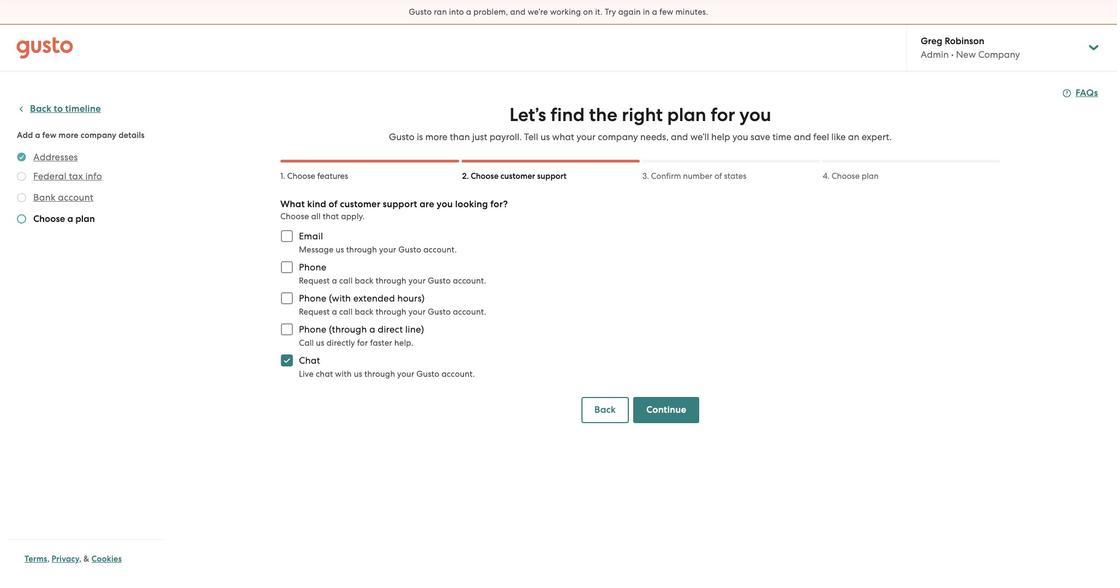 Task type: describe. For each thing, give the bounding box(es) containing it.
(with
[[329, 293, 351, 304]]

add
[[17, 130, 33, 140]]

back button
[[582, 397, 629, 423]]

terms , privacy , & cookies
[[25, 554, 122, 564]]

with
[[335, 369, 352, 379]]

through for phone
[[376, 276, 407, 286]]

timeline
[[65, 103, 101, 115]]

privacy
[[52, 554, 79, 564]]

admin
[[921, 49, 949, 60]]

choose customer support
[[471, 171, 567, 181]]

is
[[417, 132, 423, 142]]

greg
[[921, 35, 943, 47]]

directly
[[327, 338, 355, 348]]

0 horizontal spatial company
[[81, 130, 117, 140]]

again
[[619, 7, 641, 17]]

back for back to timeline
[[30, 103, 51, 115]]

privacy link
[[52, 554, 79, 564]]

features
[[317, 171, 348, 181]]

faqs
[[1076, 87, 1099, 99]]

bank account
[[33, 192, 93, 203]]

a down (with
[[332, 307, 337, 317]]

chat
[[299, 355, 320, 366]]

of for kind
[[329, 199, 338, 210]]

•
[[952, 49, 954, 60]]

request for phone
[[299, 276, 330, 286]]

Chat checkbox
[[275, 349, 299, 373]]

let's
[[510, 104, 546, 126]]

for?
[[491, 199, 508, 210]]

it.
[[595, 7, 603, 17]]

federal
[[33, 171, 66, 182]]

let's find the right plan for you gusto is more than just payroll. tell us what your company needs, and we'll help you save time and feel like an expert.
[[389, 104, 892, 142]]

more inside let's find the right plan for you gusto is more than just payroll. tell us what your company needs, and we'll help you save time and feel like an expert.
[[426, 132, 448, 142]]

an
[[848, 132, 860, 142]]

a inside list
[[67, 213, 73, 225]]

into
[[449, 7, 464, 17]]

0 horizontal spatial and
[[510, 7, 526, 17]]

Phone checkbox
[[275, 255, 299, 279]]

tax
[[69, 171, 83, 182]]

help.
[[395, 338, 414, 348]]

bank
[[33, 192, 56, 203]]

(through
[[329, 324, 367, 335]]

account. for phone (with extended hours)
[[453, 307, 486, 317]]

add a few more company details
[[17, 130, 145, 140]]

Phone (with extended hours) checkbox
[[275, 287, 299, 311]]

account. for chat
[[442, 369, 475, 379]]

to
[[54, 103, 63, 115]]

check image for bank
[[17, 193, 26, 202]]

choose for choose customer support
[[471, 171, 499, 181]]

looking
[[455, 199, 488, 210]]

states
[[724, 171, 747, 181]]

us right the call
[[316, 338, 325, 348]]

2 horizontal spatial plan
[[862, 171, 879, 181]]

back to timeline
[[30, 103, 101, 115]]

tell
[[524, 132, 538, 142]]

bank account button
[[33, 191, 93, 204]]

choose for choose plan
[[832, 171, 860, 181]]

than
[[450, 132, 470, 142]]

back to timeline button
[[17, 103, 101, 116]]

faster
[[370, 338, 392, 348]]

email
[[299, 231, 323, 242]]

your down what kind of customer support are you looking for? choose all that apply.
[[379, 245, 396, 255]]

direct
[[378, 324, 403, 335]]

Email checkbox
[[275, 224, 299, 248]]

choose for choose a plan
[[33, 213, 65, 225]]

message us through your gusto account.
[[299, 245, 457, 255]]

account
[[58, 192, 93, 203]]

terms
[[25, 554, 47, 564]]

greg robinson admin • new company
[[921, 35, 1021, 60]]

message
[[299, 245, 334, 255]]

live
[[299, 369, 314, 379]]

1 horizontal spatial and
[[671, 132, 688, 142]]

save
[[751, 132, 771, 142]]

payroll.
[[490, 132, 522, 142]]

what
[[281, 199, 305, 210]]

support inside what kind of customer support are you looking for? choose all that apply.
[[383, 199, 417, 210]]

company
[[979, 49, 1021, 60]]

call for phone
[[339, 276, 353, 286]]

federal tax info button
[[33, 170, 102, 183]]

a up (with
[[332, 276, 337, 286]]

your inside let's find the right plan for you gusto is more than just payroll. tell us what your company needs, and we'll help you save time and feel like an expert.
[[577, 132, 596, 142]]

expert.
[[862, 132, 892, 142]]

confirm
[[651, 171, 681, 181]]

your for phone (with extended hours)
[[409, 307, 426, 317]]

the
[[589, 104, 618, 126]]

1 vertical spatial few
[[42, 130, 57, 140]]

plan inside choose a plan list
[[75, 213, 95, 225]]

on
[[583, 7, 593, 17]]

what
[[552, 132, 575, 142]]

confirm number of states
[[651, 171, 747, 181]]

continue
[[647, 404, 687, 416]]

chat
[[316, 369, 333, 379]]

for inside let's find the right plan for you gusto is more than just payroll. tell us what your company needs, and we'll help you save time and feel like an expert.
[[711, 104, 736, 126]]

line)
[[406, 324, 424, 335]]

your for chat
[[397, 369, 415, 379]]

phone (through a direct line)
[[299, 324, 424, 335]]

cookies button
[[92, 553, 122, 566]]

us right with
[[354, 369, 362, 379]]

feel
[[814, 132, 830, 142]]

you for are
[[437, 199, 453, 210]]

in
[[643, 7, 650, 17]]

cookies
[[92, 554, 122, 564]]

time
[[773, 132, 792, 142]]

circle check image
[[17, 151, 26, 164]]

through for chat
[[365, 369, 395, 379]]

Phone (through a direct line) checkbox
[[275, 318, 299, 342]]

apply.
[[341, 212, 365, 222]]



Task type: locate. For each thing, give the bounding box(es) containing it.
1 horizontal spatial back
[[595, 404, 616, 416]]

of left states
[[715, 171, 722, 181]]

phone for phone (through a direct line)
[[299, 324, 327, 335]]

1 vertical spatial support
[[383, 199, 417, 210]]

1 request from the top
[[299, 276, 330, 286]]

0 horizontal spatial plan
[[75, 213, 95, 225]]

customer
[[501, 171, 535, 181], [340, 199, 381, 210]]

through up "direct"
[[376, 307, 407, 317]]

find
[[551, 104, 585, 126]]

2 request from the top
[[299, 307, 330, 317]]

you right 'are' in the left top of the page
[[437, 199, 453, 210]]

home image
[[16, 37, 73, 59]]

2 vertical spatial phone
[[299, 324, 327, 335]]

phone (with extended hours)
[[299, 293, 425, 304]]

choose a plan
[[33, 213, 95, 225]]

like
[[832, 132, 846, 142]]

2 vertical spatial plan
[[75, 213, 95, 225]]

1 vertical spatial customer
[[340, 199, 381, 210]]

1 vertical spatial of
[[329, 199, 338, 210]]

through for phone (with extended hours)
[[376, 307, 407, 317]]

1 vertical spatial back
[[595, 404, 616, 416]]

choose
[[287, 171, 315, 181], [471, 171, 499, 181], [832, 171, 860, 181], [281, 212, 309, 222], [33, 213, 65, 225]]

request for phone (with extended hours)
[[299, 307, 330, 317]]

all
[[311, 212, 321, 222]]

customer up apply. at the top of the page
[[340, 199, 381, 210]]

choose plan
[[832, 171, 879, 181]]

call
[[299, 338, 314, 348]]

0 vertical spatial few
[[660, 7, 674, 17]]

phone for phone (with extended hours)
[[299, 293, 327, 304]]

call for phone (with extended hours)
[[339, 307, 353, 317]]

terms link
[[25, 554, 47, 564]]

0 vertical spatial phone
[[299, 262, 327, 273]]

0 horizontal spatial for
[[357, 338, 368, 348]]

phone left (with
[[299, 293, 327, 304]]

2 , from the left
[[79, 554, 82, 564]]

robinson
[[945, 35, 985, 47]]

of inside what kind of customer support are you looking for? choose all that apply.
[[329, 199, 338, 210]]

back for phone
[[355, 276, 374, 286]]

just
[[472, 132, 488, 142]]

customer inside what kind of customer support are you looking for? choose all that apply.
[[340, 199, 381, 210]]

and left feel
[[794, 132, 811, 142]]

your for phone
[[409, 276, 426, 286]]

support left 'are' in the left top of the page
[[383, 199, 417, 210]]

0 vertical spatial plan
[[668, 104, 707, 126]]

more right is
[[426, 132, 448, 142]]

through down 'faster'
[[365, 369, 395, 379]]

request a call back through your gusto account. for phone (with extended hours)
[[299, 307, 486, 317]]

2 horizontal spatial and
[[794, 132, 811, 142]]

1 vertical spatial for
[[357, 338, 368, 348]]

2 back from the top
[[355, 307, 374, 317]]

1 call from the top
[[339, 276, 353, 286]]

choose inside list
[[33, 213, 65, 225]]

0 horizontal spatial support
[[383, 199, 417, 210]]

call us directly for faster help.
[[299, 338, 414, 348]]

of for number
[[715, 171, 722, 181]]

you up 'save'
[[740, 104, 772, 126]]

for
[[711, 104, 736, 126], [357, 338, 368, 348]]

us right message
[[336, 245, 344, 255]]

a up 'faster'
[[370, 324, 376, 335]]

1 horizontal spatial of
[[715, 171, 722, 181]]

call
[[339, 276, 353, 286], [339, 307, 353, 317]]

0 vertical spatial you
[[740, 104, 772, 126]]

account.
[[424, 245, 457, 255], [453, 276, 486, 286], [453, 307, 486, 317], [442, 369, 475, 379]]

2 vertical spatial you
[[437, 199, 453, 210]]

0 horizontal spatial more
[[59, 130, 79, 140]]

1 phone from the top
[[299, 262, 327, 273]]

plan inside let's find the right plan for you gusto is more than just payroll. tell us what your company needs, and we'll help you save time and feel like an expert.
[[668, 104, 707, 126]]

we'll
[[691, 132, 709, 142]]

request a call back through your gusto account. for phone
[[299, 276, 486, 286]]

back for phone (with extended hours)
[[355, 307, 374, 317]]

plan
[[668, 104, 707, 126], [862, 171, 879, 181], [75, 213, 95, 225]]

0 vertical spatial request a call back through your gusto account.
[[299, 276, 486, 286]]

1 request a call back through your gusto account. from the top
[[299, 276, 486, 286]]

request down (with
[[299, 307, 330, 317]]

, left privacy link at bottom left
[[47, 554, 50, 564]]

your up hours)
[[409, 276, 426, 286]]

1 horizontal spatial for
[[711, 104, 736, 126]]

2 check image from the top
[[17, 193, 26, 202]]

working
[[550, 7, 581, 17]]

check image left bank
[[17, 193, 26, 202]]

live chat with us through your gusto account.
[[299, 369, 475, 379]]

3 phone from the top
[[299, 324, 327, 335]]

your
[[577, 132, 596, 142], [379, 245, 396, 255], [409, 276, 426, 286], [409, 307, 426, 317], [397, 369, 415, 379]]

us right "tell"
[[541, 132, 550, 142]]

1 vertical spatial back
[[355, 307, 374, 317]]

info
[[85, 171, 102, 182]]

, left &
[[79, 554, 82, 564]]

you right the help
[[733, 132, 749, 142]]

0 vertical spatial check image
[[17, 172, 26, 181]]

back for back
[[595, 404, 616, 416]]

number
[[683, 171, 713, 181]]

you inside what kind of customer support are you looking for? choose all that apply.
[[437, 199, 453, 210]]

0 horizontal spatial of
[[329, 199, 338, 210]]

more up the addresses
[[59, 130, 79, 140]]

1 vertical spatial plan
[[862, 171, 879, 181]]

choose down bank
[[33, 213, 65, 225]]

1 check image from the top
[[17, 172, 26, 181]]

1 horizontal spatial few
[[660, 7, 674, 17]]

through down apply. at the top of the page
[[346, 245, 377, 255]]

choose down what
[[281, 212, 309, 222]]

help
[[712, 132, 731, 142]]

1 vertical spatial check image
[[17, 193, 26, 202]]

call down (with
[[339, 307, 353, 317]]

and left we're
[[510, 7, 526, 17]]

choose features
[[287, 171, 348, 181]]

0 horizontal spatial back
[[30, 103, 51, 115]]

0 vertical spatial request
[[299, 276, 330, 286]]

a right into
[[466, 7, 472, 17]]

1 back from the top
[[355, 276, 374, 286]]

1 vertical spatial you
[[733, 132, 749, 142]]

2 call from the top
[[339, 307, 353, 317]]

3 check image from the top
[[17, 214, 26, 224]]

1 vertical spatial call
[[339, 307, 353, 317]]

0 vertical spatial call
[[339, 276, 353, 286]]

few
[[660, 7, 674, 17], [42, 130, 57, 140]]

0 horizontal spatial few
[[42, 130, 57, 140]]

continue button
[[634, 397, 700, 423]]

back
[[355, 276, 374, 286], [355, 307, 374, 317]]

1 horizontal spatial customer
[[501, 171, 535, 181]]

plan down account
[[75, 213, 95, 225]]

a right in
[[652, 7, 658, 17]]

request
[[299, 276, 330, 286], [299, 307, 330, 317]]

check image for federal
[[17, 172, 26, 181]]

choose up looking
[[471, 171, 499, 181]]

new
[[957, 49, 976, 60]]

your right what
[[577, 132, 596, 142]]

company inside let's find the right plan for you gusto is more than just payroll. tell us what your company needs, and we'll help you save time and feel like an expert.
[[598, 132, 638, 142]]

0 horizontal spatial customer
[[340, 199, 381, 210]]

support down what
[[537, 171, 567, 181]]

1 vertical spatial request
[[299, 307, 330, 317]]

your down hours)
[[409, 307, 426, 317]]

1 horizontal spatial ,
[[79, 554, 82, 564]]

plan down the expert.
[[862, 171, 879, 181]]

minutes.
[[676, 7, 709, 17]]

a right add
[[35, 130, 40, 140]]

1 horizontal spatial plan
[[668, 104, 707, 126]]

kind
[[307, 199, 326, 210]]

1 vertical spatial request a call back through your gusto account.
[[299, 307, 486, 317]]

0 vertical spatial customer
[[501, 171, 535, 181]]

us inside let's find the right plan for you gusto is more than just payroll. tell us what your company needs, and we'll help you save time and feel like an expert.
[[541, 132, 550, 142]]

we're
[[528, 7, 548, 17]]

check image down circle check image
[[17, 172, 26, 181]]

1 vertical spatial phone
[[299, 293, 327, 304]]

choose down like
[[832, 171, 860, 181]]

extended
[[353, 293, 395, 304]]

choose inside what kind of customer support are you looking for? choose all that apply.
[[281, 212, 309, 222]]

0 vertical spatial of
[[715, 171, 722, 181]]

choose up what
[[287, 171, 315, 181]]

0 vertical spatial for
[[711, 104, 736, 126]]

check image left choose a plan
[[17, 214, 26, 224]]

what kind of customer support are you looking for? choose all that apply.
[[281, 199, 508, 222]]

0 vertical spatial back
[[30, 103, 51, 115]]

company down the
[[598, 132, 638, 142]]

details
[[119, 130, 145, 140]]

try
[[605, 7, 616, 17]]

0 vertical spatial back
[[355, 276, 374, 286]]

request a call back through your gusto account. up extended
[[299, 276, 486, 286]]

for up the help
[[711, 104, 736, 126]]

federal tax info
[[33, 171, 102, 182]]

2 vertical spatial check image
[[17, 214, 26, 224]]

check image
[[17, 172, 26, 181], [17, 193, 26, 202], [17, 214, 26, 224]]

2 phone from the top
[[299, 293, 327, 304]]

more
[[59, 130, 79, 140], [426, 132, 448, 142]]

call up (with
[[339, 276, 353, 286]]

of
[[715, 171, 722, 181], [329, 199, 338, 210]]

of up that
[[329, 199, 338, 210]]

gusto ran into a problem, and we're working on it. try again in a few minutes.
[[409, 7, 709, 17]]

through up extended
[[376, 276, 407, 286]]

plan up we'll
[[668, 104, 707, 126]]

choose for choose features
[[287, 171, 315, 181]]

faqs button
[[1063, 87, 1099, 100]]

2 request a call back through your gusto account. from the top
[[299, 307, 486, 317]]

phone for phone
[[299, 262, 327, 273]]

0 vertical spatial support
[[537, 171, 567, 181]]

request up (with
[[299, 276, 330, 286]]

few up addresses button
[[42, 130, 57, 140]]

few right in
[[660, 7, 674, 17]]

1 horizontal spatial company
[[598, 132, 638, 142]]

gusto
[[409, 7, 432, 17], [389, 132, 415, 142], [399, 245, 422, 255], [428, 276, 451, 286], [428, 307, 451, 317], [417, 369, 440, 379]]

1 horizontal spatial more
[[426, 132, 448, 142]]

customer up for?
[[501, 171, 535, 181]]

1 horizontal spatial support
[[537, 171, 567, 181]]

and left we'll
[[671, 132, 688, 142]]

you for for
[[740, 104, 772, 126]]

1 , from the left
[[47, 554, 50, 564]]

that
[[323, 212, 339, 222]]

0 horizontal spatial ,
[[47, 554, 50, 564]]

back down phone (with extended hours)
[[355, 307, 374, 317]]

your down the help.
[[397, 369, 415, 379]]

choose a plan list
[[17, 151, 159, 228]]

account. for phone
[[453, 276, 486, 286]]

are
[[420, 199, 435, 210]]

for down phone (through a direct line)
[[357, 338, 368, 348]]

phone down message
[[299, 262, 327, 273]]

back up phone (with extended hours)
[[355, 276, 374, 286]]

company down timeline
[[81, 130, 117, 140]]

a down account
[[67, 213, 73, 225]]

gusto inside let's find the right plan for you gusto is more than just payroll. tell us what your company needs, and we'll help you save time and feel like an expert.
[[389, 132, 415, 142]]

needs,
[[641, 132, 669, 142]]

addresses
[[33, 152, 78, 163]]

phone up the call
[[299, 324, 327, 335]]

right
[[622, 104, 663, 126]]

request a call back through your gusto account. up "direct"
[[299, 307, 486, 317]]

ran
[[434, 7, 447, 17]]



Task type: vqa. For each thing, say whether or not it's contained in the screenshot.
for inside the "Let's find the right plan for you Gusto is more than just payroll. Tell us what your company needs, and we'll help you save time and feel like an expert."
yes



